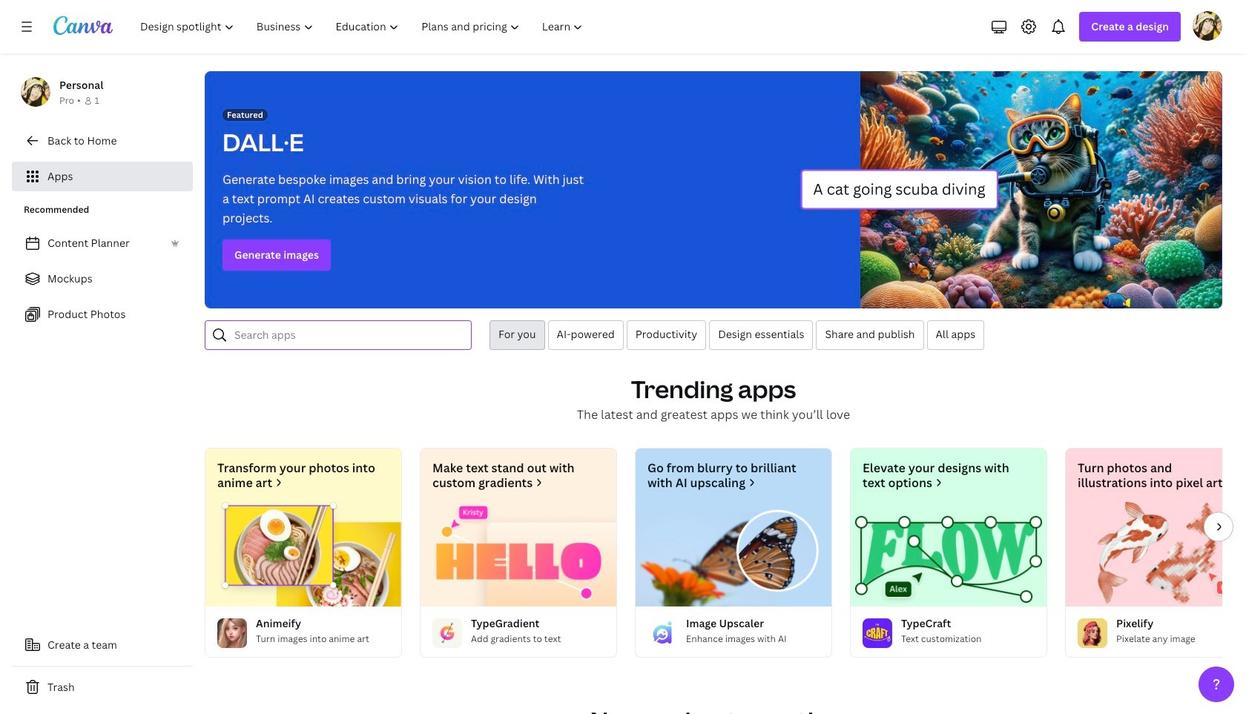 Task type: locate. For each thing, give the bounding box(es) containing it.
list
[[12, 228, 193, 329]]

pixelify image
[[1066, 502, 1246, 607], [1078, 619, 1108, 648]]

an image with a cursor next to a text box containing the prompt "a cat going scuba diving" to generate an image. the generated image of a cat doing scuba diving is behind the text box. image
[[800, 71, 1223, 309]]

typegradient image
[[421, 502, 616, 607], [432, 619, 462, 648]]

1 vertical spatial pixelify image
[[1078, 619, 1108, 648]]

typecraft image
[[851, 502, 1047, 607], [863, 619, 892, 648]]

stephanie aranda image
[[1193, 11, 1223, 41]]

image upscaler image
[[636, 502, 832, 607], [648, 619, 677, 648]]

Input field to search for apps search field
[[234, 321, 462, 349]]



Task type: describe. For each thing, give the bounding box(es) containing it.
top level navigation element
[[131, 12, 596, 42]]

1 vertical spatial typecraft image
[[863, 619, 892, 648]]

1 vertical spatial typegradient image
[[432, 619, 462, 648]]

animeify image
[[205, 502, 401, 607]]

0 vertical spatial typegradient image
[[421, 502, 616, 607]]

0 vertical spatial pixelify image
[[1066, 502, 1246, 607]]

0 vertical spatial image upscaler image
[[636, 502, 832, 607]]

animeify image
[[217, 619, 247, 648]]

1 vertical spatial image upscaler image
[[648, 619, 677, 648]]

0 vertical spatial typecraft image
[[851, 502, 1047, 607]]



Task type: vqa. For each thing, say whether or not it's contained in the screenshot.
PIXELIFY Image
yes



